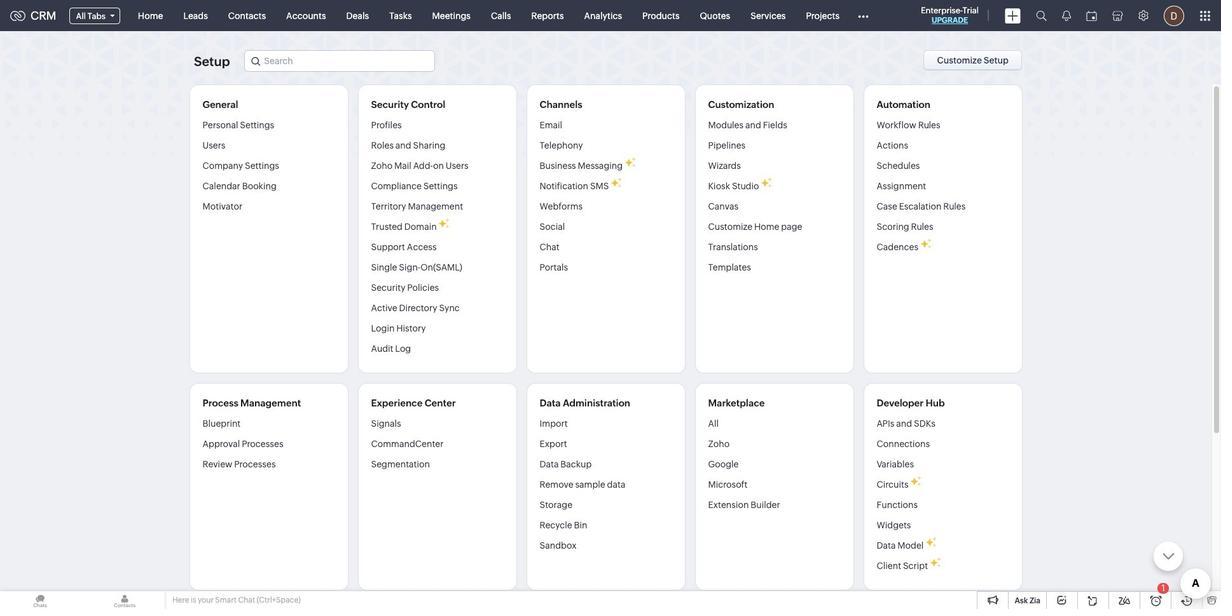 Task type: vqa. For each thing, say whether or not it's contained in the screenshot.
Size icon
no



Task type: locate. For each thing, give the bounding box(es) containing it.
calendar image
[[1086, 10, 1097, 21]]

none field "search"
[[244, 50, 435, 72]]

None field
[[61, 5, 128, 26], [244, 50, 435, 72], [61, 5, 128, 26]]

Other Modules field
[[850, 5, 877, 26]]

signals element
[[1055, 0, 1079, 31]]

logo image
[[10, 10, 25, 21]]

chats image
[[0, 592, 80, 610]]

search image
[[1036, 10, 1047, 21]]



Task type: describe. For each thing, give the bounding box(es) containing it.
contacts image
[[85, 592, 165, 610]]

create menu element
[[997, 0, 1028, 31]]

Search text field
[[245, 51, 435, 71]]

search element
[[1028, 0, 1055, 31]]

profile element
[[1156, 0, 1192, 31]]

create menu image
[[1005, 8, 1021, 23]]

signals image
[[1062, 10, 1071, 21]]

profile image
[[1164, 5, 1184, 26]]



